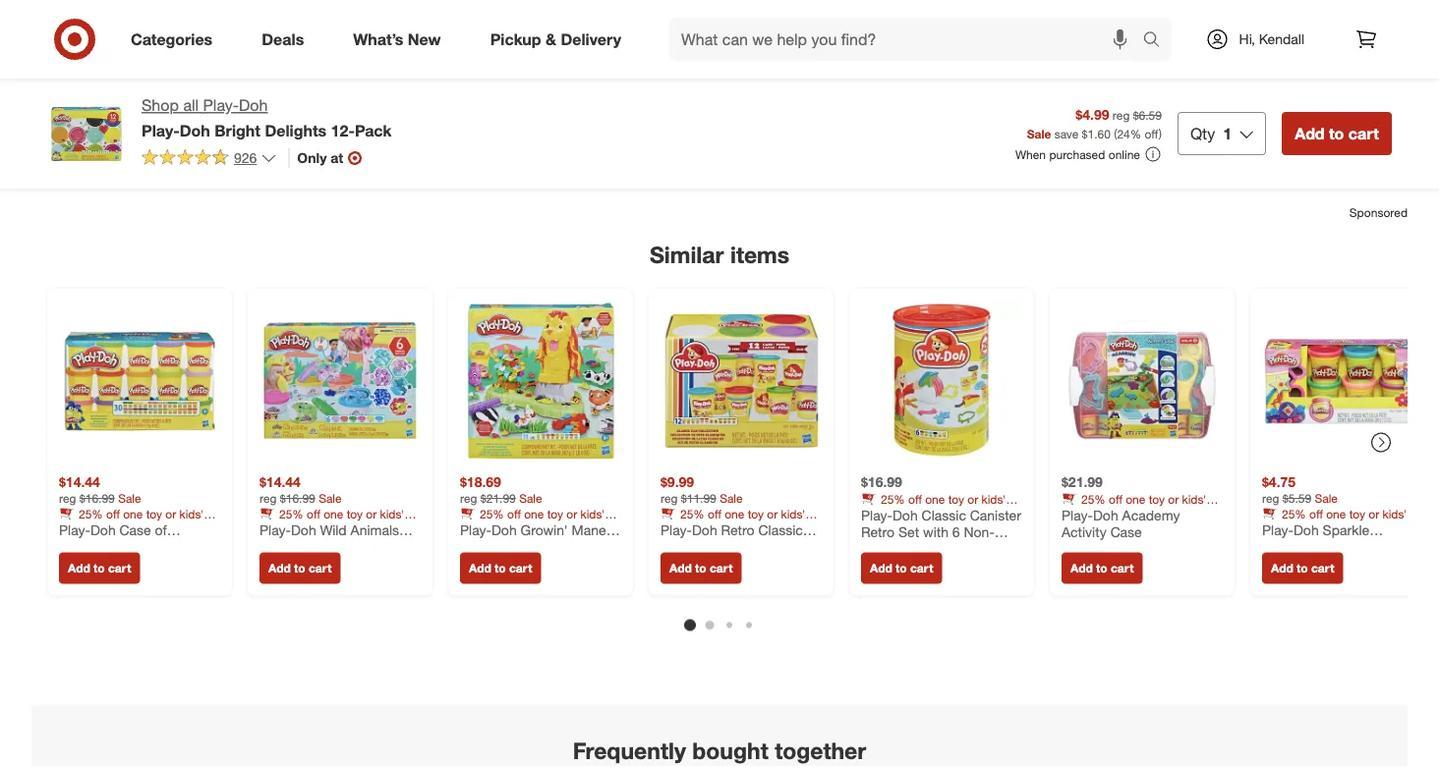Task type: locate. For each thing, give the bounding box(es) containing it.
add
[[1295, 124, 1325, 143], [68, 561, 90, 576], [268, 561, 291, 576], [469, 561, 491, 576], [670, 561, 692, 576], [870, 561, 893, 576], [1071, 561, 1093, 576], [1271, 561, 1294, 576]]

reg inside the $4.75 reg $5.59 sale
[[1263, 491, 1280, 506]]

add to cart button for the play-doh wild animals mixing kit image
[[260, 553, 341, 585]]

to for play-doh classic canister retro set with 6 non-toxic colors image
[[896, 561, 907, 576]]

one
[[925, 492, 945, 507], [1126, 492, 1146, 507], [123, 507, 143, 522], [324, 507, 343, 522], [524, 507, 544, 522], [725, 507, 745, 522], [1327, 507, 1346, 522]]

book for play-doh case of imagination image
[[59, 522, 86, 536]]

to for play-doh case of imagination image
[[94, 561, 105, 576]]

add to cart for play-doh case of imagination image
[[68, 561, 131, 576]]

hi, kendall
[[1239, 30, 1305, 48]]

sale inside the $9.99 reg $11.99 sale
[[720, 491, 743, 506]]

kids' for the play-doh wild animals mixing kit image
[[380, 507, 405, 522]]

1.60
[[1088, 126, 1111, 141]]

0 horizontal spatial $16.99
[[79, 491, 115, 506]]

$14.44 reg $16.99 sale
[[59, 474, 141, 506], [260, 474, 342, 506]]

1 horizontal spatial $14.44
[[260, 474, 301, 491]]

play-
[[203, 96, 239, 115], [142, 121, 180, 140], [861, 507, 893, 524], [1062, 507, 1093, 524]]

online
[[1109, 147, 1141, 162]]

toy for play-doh growin' mane lion and friends image
[[547, 507, 563, 522]]

search button
[[1134, 18, 1182, 65]]

one for play-doh sparkle compound collection image
[[1327, 507, 1346, 522]]

region containing similar items
[[31, 128, 1436, 767]]

cart for play-doh growin' mane lion and friends image
[[509, 561, 532, 576]]

at
[[331, 149, 343, 167]]

$18.69
[[460, 474, 501, 491]]

case
[[1111, 524, 1142, 541]]

sale for play-doh sparkle compound collection image
[[1315, 491, 1338, 506]]

deals
[[262, 30, 304, 49]]

$
[[1082, 126, 1088, 141]]

cart for play-doh academy activity case "image"
[[1111, 561, 1134, 576]]

$14.44
[[59, 474, 100, 491], [260, 474, 301, 491]]

$4.75
[[1263, 474, 1296, 491]]

search
[[1134, 32, 1182, 51]]

only at
[[297, 149, 343, 167]]

when
[[1016, 147, 1046, 162]]

delivery
[[561, 30, 621, 49]]

$4.75 reg $5.59 sale
[[1263, 474, 1338, 506]]

qty
[[1191, 124, 1216, 143]]

pack
[[355, 121, 392, 140]]

add for play-doh growin' mane lion and friends image
[[469, 561, 491, 576]]

kids'
[[982, 492, 1006, 507], [1182, 492, 1207, 507], [179, 507, 204, 522], [380, 507, 405, 522], [581, 507, 605, 522], [781, 507, 806, 522], [1383, 507, 1407, 522]]

doh inside play-doh classic canister retro set with 6 non- toxic colors
[[893, 507, 918, 524]]

kendall
[[1259, 30, 1305, 48]]

purchased
[[1050, 147, 1106, 162]]

book for the play-doh wild animals mixing kit image
[[260, 522, 286, 536]]

or
[[968, 492, 979, 507], [1168, 492, 1179, 507], [166, 507, 176, 522], [366, 507, 377, 522], [567, 507, 577, 522], [767, 507, 778, 522], [1369, 507, 1380, 522]]

toy
[[948, 492, 965, 507], [1149, 492, 1165, 507], [146, 507, 162, 522], [347, 507, 363, 522], [547, 507, 563, 522], [748, 507, 764, 522], [1350, 507, 1366, 522]]

2 $14.44 reg $16.99 sale from the left
[[260, 474, 342, 506]]

$16.99 for the play-doh wild animals mixing kit image
[[280, 491, 315, 506]]

25% for play-doh growin' mane lion and friends image
[[480, 507, 504, 522]]

save
[[1055, 126, 1079, 141]]

$9.99 reg $11.99 sale
[[661, 474, 743, 506]]

25% off one toy or kids' book for play-doh case of imagination image
[[59, 507, 204, 536]]

reg inside $18.69 reg $21.99 sale
[[460, 491, 477, 506]]

reg for play-doh case of imagination image
[[59, 491, 76, 506]]

24
[[1117, 126, 1131, 141]]

add for play-doh case of imagination image
[[68, 561, 90, 576]]

pickup & delivery link
[[474, 18, 646, 61]]

%
[[1131, 126, 1142, 141]]

kids' for play-doh retro classic can collection - 12pk image
[[781, 507, 806, 522]]

add to cart button for play-doh classic canister retro set with 6 non-toxic colors image
[[861, 553, 942, 585]]

add to cart button
[[1282, 112, 1392, 155], [59, 553, 140, 585], [260, 553, 341, 585], [460, 553, 541, 585], [661, 553, 742, 585], [861, 553, 942, 585], [1062, 553, 1143, 585], [1263, 553, 1343, 585]]

cart for the play-doh wild animals mixing kit image
[[309, 561, 332, 576]]

or for play-doh retro classic can collection - 12pk image
[[767, 507, 778, 522]]

$14.44 reg $16.99 sale for play-doh case of imagination image
[[59, 474, 141, 506]]

$16.99
[[861, 474, 903, 491], [79, 491, 115, 506], [280, 491, 315, 506]]

qty 1
[[1191, 124, 1232, 143]]

$21.99
[[1062, 474, 1103, 491], [481, 491, 516, 506]]

sale inside the $4.75 reg $5.59 sale
[[1315, 491, 1338, 506]]

1 horizontal spatial $14.44 reg $16.99 sale
[[260, 474, 342, 506]]

frequently
[[573, 738, 686, 765]]

doh
[[239, 96, 268, 115], [180, 121, 210, 140], [893, 507, 918, 524], [1093, 507, 1119, 524]]

play-doh growin' mane lion and friends image
[[460, 301, 621, 462]]

25%
[[881, 492, 905, 507], [1082, 492, 1106, 507], [79, 507, 103, 522], [279, 507, 304, 522], [480, 507, 504, 522], [680, 507, 705, 522], [1282, 507, 1306, 522]]

what's
[[353, 30, 404, 49]]

reg
[[1113, 108, 1130, 122], [59, 491, 76, 506], [260, 491, 277, 506], [460, 491, 477, 506], [661, 491, 678, 506], [1263, 491, 1280, 506]]

add for play-doh retro classic can collection - 12pk image
[[670, 561, 692, 576]]

one for the play-doh wild animals mixing kit image
[[324, 507, 343, 522]]

classic
[[922, 507, 966, 524]]

2 $14.44 from the left
[[260, 474, 301, 491]]

25% off one toy or kids' book for play-doh sparkle compound collection image
[[1263, 507, 1407, 536]]

play- up toxic
[[861, 507, 893, 524]]

6
[[953, 524, 960, 541]]

play- left case
[[1062, 507, 1093, 524]]

to for play-doh growin' mane lion and friends image
[[495, 561, 506, 576]]

0 horizontal spatial $14.44
[[59, 474, 100, 491]]

reg for the play-doh wild animals mixing kit image
[[260, 491, 277, 506]]

to
[[1329, 124, 1344, 143], [94, 561, 105, 576], [294, 561, 305, 576], [495, 561, 506, 576], [695, 561, 707, 576], [896, 561, 907, 576], [1096, 561, 1108, 576], [1297, 561, 1308, 576]]

$4.99 reg $6.59 sale save $ 1.60 ( 24 % off )
[[1027, 106, 1162, 141]]

one for play-doh retro classic can collection - 12pk image
[[725, 507, 745, 522]]

0 horizontal spatial $14.44 reg $16.99 sale
[[59, 474, 141, 506]]

1 $14.44 reg $16.99 sale from the left
[[59, 474, 141, 506]]

book
[[861, 507, 888, 522], [1062, 507, 1089, 522], [59, 522, 86, 536], [260, 522, 286, 536], [460, 522, 487, 536], [661, 522, 688, 536], [1263, 522, 1289, 536]]

sale inside $18.69 reg $21.99 sale
[[519, 491, 542, 506]]

off
[[1145, 126, 1159, 141], [909, 492, 922, 507], [1109, 492, 1123, 507], [106, 507, 120, 522], [307, 507, 320, 522], [507, 507, 521, 522], [708, 507, 722, 522], [1310, 507, 1323, 522]]

cart for play-doh case of imagination image
[[108, 561, 131, 576]]

non-
[[964, 524, 995, 541]]

what's new
[[353, 30, 441, 49]]

toy for play-doh sparkle compound collection image
[[1350, 507, 1366, 522]]

or for play-doh sparkle compound collection image
[[1369, 507, 1380, 522]]

doh left with
[[893, 507, 918, 524]]

toxic
[[861, 541, 893, 558]]

add for play-doh sparkle compound collection image
[[1271, 561, 1294, 576]]

bright
[[215, 121, 261, 140]]

What can we help you find? suggestions appear below search field
[[670, 18, 1148, 61]]

add for the play-doh wild animals mixing kit image
[[268, 561, 291, 576]]

reg inside the $9.99 reg $11.99 sale
[[661, 491, 678, 506]]

sale inside $4.99 reg $6.59 sale save $ 1.60 ( 24 % off )
[[1027, 126, 1051, 141]]

region
[[31, 128, 1436, 767]]

doh left academy
[[1093, 507, 1119, 524]]

or for play-doh growin' mane lion and friends image
[[567, 507, 577, 522]]

add to cart for play-doh growin' mane lion and friends image
[[469, 561, 532, 576]]

1 horizontal spatial $16.99
[[280, 491, 315, 506]]

1 $14.44 from the left
[[59, 474, 100, 491]]

$4.99
[[1076, 106, 1110, 123]]

add to cart
[[1295, 124, 1380, 143], [68, 561, 131, 576], [268, 561, 332, 576], [469, 561, 532, 576], [670, 561, 733, 576], [870, 561, 933, 576], [1071, 561, 1134, 576], [1271, 561, 1335, 576]]

25% off one toy or kids' book
[[861, 492, 1006, 522], [1062, 492, 1207, 522], [59, 507, 204, 536], [260, 507, 405, 536], [460, 507, 605, 536], [661, 507, 806, 536], [1263, 507, 1407, 536]]

academy
[[1122, 507, 1180, 524]]

retro
[[861, 524, 895, 541]]

add to cart for play-doh academy activity case "image"
[[1071, 561, 1134, 576]]

set
[[899, 524, 919, 541]]

sale for play-doh growin' mane lion and friends image
[[519, 491, 542, 506]]

cart
[[1349, 124, 1380, 143], [108, 561, 131, 576], [309, 561, 332, 576], [509, 561, 532, 576], [710, 561, 733, 576], [910, 561, 933, 576], [1111, 561, 1134, 576], [1312, 561, 1335, 576]]

activity
[[1062, 524, 1107, 541]]

doh inside the play-doh academy activity case
[[1093, 507, 1119, 524]]

add to cart button for play-doh growin' mane lion and friends image
[[460, 553, 541, 585]]

sale
[[1027, 126, 1051, 141], [118, 491, 141, 506], [319, 491, 342, 506], [519, 491, 542, 506], [720, 491, 743, 506], [1315, 491, 1338, 506]]

play-doh classic canister retro set with 6 non- toxic colors
[[861, 507, 1022, 558]]

pickup & delivery
[[490, 30, 621, 49]]

cart for play-doh classic canister retro set with 6 non-toxic colors image
[[910, 561, 933, 576]]

)
[[1159, 126, 1162, 141]]

play-doh retro classic can collection - 12pk image
[[661, 301, 822, 462]]

$6.59
[[1133, 108, 1162, 122]]

0 horizontal spatial $21.99
[[481, 491, 516, 506]]



Task type: describe. For each thing, give the bounding box(es) containing it.
book for play-doh retro classic can collection - 12pk image
[[661, 522, 688, 536]]

deals link
[[245, 18, 329, 61]]

with
[[923, 524, 949, 541]]

25% off one toy or kids' book for play-doh growin' mane lion and friends image
[[460, 507, 605, 536]]

one for play-doh growin' mane lion and friends image
[[524, 507, 544, 522]]

colors
[[897, 541, 937, 558]]

toy for play-doh case of imagination image
[[146, 507, 162, 522]]

$14.44 for the play-doh wild animals mixing kit image
[[260, 474, 301, 491]]

book for play-doh sparkle compound collection image
[[1263, 522, 1289, 536]]

reg inside $4.99 reg $6.59 sale save $ 1.60 ( 24 % off )
[[1113, 108, 1130, 122]]

reg for play-doh retro classic can collection - 12pk image
[[661, 491, 678, 506]]

play- down shop
[[142, 121, 180, 140]]

doh down all
[[180, 121, 210, 140]]

add for play-doh academy activity case "image"
[[1071, 561, 1093, 576]]

book for play-doh growin' mane lion and friends image
[[460, 522, 487, 536]]

$21.99 inside $18.69 reg $21.99 sale
[[481, 491, 516, 506]]

play- up bright
[[203, 96, 239, 115]]

25% for the play-doh wild animals mixing kit image
[[279, 507, 304, 522]]

$9.99
[[661, 474, 694, 491]]

kids' for play-doh sparkle compound collection image
[[1383, 507, 1407, 522]]

bought
[[692, 738, 769, 765]]

to for the play-doh wild animals mixing kit image
[[294, 561, 305, 576]]

image of play-doh bright delights 12-pack image
[[47, 94, 126, 173]]

categories
[[131, 30, 213, 49]]

delights
[[265, 121, 327, 140]]

$5.59
[[1283, 491, 1312, 506]]

play-doh wild animals mixing kit image
[[260, 301, 421, 462]]

add to cart button for play-doh sparkle compound collection image
[[1263, 553, 1343, 585]]

to for play-doh sparkle compound collection image
[[1297, 561, 1308, 576]]

add to cart button for play-doh retro classic can collection - 12pk image
[[661, 553, 742, 585]]

sale for play-doh case of imagination image
[[118, 491, 141, 506]]

add to cart for play-doh sparkle compound collection image
[[1271, 561, 1335, 576]]

reg for play-doh sparkle compound collection image
[[1263, 491, 1280, 506]]

sponsored
[[1350, 206, 1408, 220]]

all
[[183, 96, 199, 115]]

toy for play-doh retro classic can collection - 12pk image
[[748, 507, 764, 522]]

play-doh sparkle compound collection image
[[1263, 301, 1424, 462]]

25% for play-doh retro classic can collection - 12pk image
[[680, 507, 705, 522]]

reg for play-doh growin' mane lion and friends image
[[460, 491, 477, 506]]

canister
[[970, 507, 1022, 524]]

one for play-doh case of imagination image
[[123, 507, 143, 522]]

$18.69 reg $21.99 sale
[[460, 474, 542, 506]]

(
[[1114, 126, 1117, 141]]

categories link
[[114, 18, 237, 61]]

25% for play-doh sparkle compound collection image
[[1282, 507, 1306, 522]]

when purchased online
[[1016, 147, 1141, 162]]

play- inside the play-doh academy activity case
[[1062, 507, 1093, 524]]

add to cart for play-doh classic canister retro set with 6 non-toxic colors image
[[870, 561, 933, 576]]

to for play-doh retro classic can collection - 12pk image
[[695, 561, 707, 576]]

what's new link
[[337, 18, 466, 61]]

only
[[297, 149, 327, 167]]

doh up bright
[[239, 96, 268, 115]]

$14.44 for play-doh case of imagination image
[[59, 474, 100, 491]]

similar items
[[650, 241, 790, 269]]

shop
[[142, 96, 179, 115]]

sale for play-doh retro classic can collection - 12pk image
[[720, 491, 743, 506]]

frequently bought together
[[573, 738, 867, 765]]

25% off one toy or kids' book for play-doh retro classic can collection - 12pk image
[[661, 507, 806, 536]]

12-
[[331, 121, 355, 140]]

together
[[775, 738, 867, 765]]

1
[[1223, 124, 1232, 143]]

cart for play-doh retro classic can collection - 12pk image
[[710, 561, 733, 576]]

or for the play-doh wild animals mixing kit image
[[366, 507, 377, 522]]

new
[[408, 30, 441, 49]]

sale for the play-doh wild animals mixing kit image
[[319, 491, 342, 506]]

pickup
[[490, 30, 541, 49]]

cart for play-doh sparkle compound collection image
[[1312, 561, 1335, 576]]

play-doh case of imagination image
[[59, 301, 220, 462]]

25% off one toy or kids' book for the play-doh wild animals mixing kit image
[[260, 507, 405, 536]]

926
[[234, 149, 257, 167]]

2 horizontal spatial $16.99
[[861, 474, 903, 491]]

items
[[731, 241, 790, 269]]

1 horizontal spatial $21.99
[[1062, 474, 1103, 491]]

add to cart button for play-doh academy activity case "image"
[[1062, 553, 1143, 585]]

to for play-doh academy activity case "image"
[[1096, 561, 1108, 576]]

off inside $4.99 reg $6.59 sale save $ 1.60 ( 24 % off )
[[1145, 126, 1159, 141]]

add to cart button for play-doh case of imagination image
[[59, 553, 140, 585]]

&
[[546, 30, 556, 49]]

$11.99
[[681, 491, 717, 506]]

add for play-doh classic canister retro set with 6 non-toxic colors image
[[870, 561, 893, 576]]

play-doh academy activity case image
[[1062, 301, 1223, 462]]

$16.99 for play-doh case of imagination image
[[79, 491, 115, 506]]

25% for play-doh case of imagination image
[[79, 507, 103, 522]]

toy for the play-doh wild animals mixing kit image
[[347, 507, 363, 522]]

926 link
[[142, 148, 277, 171]]

kids' for play-doh growin' mane lion and friends image
[[581, 507, 605, 522]]

add to cart for play-doh retro classic can collection - 12pk image
[[670, 561, 733, 576]]

shop all play-doh play-doh bright delights 12-pack
[[142, 96, 392, 140]]

play-doh classic canister retro set with 6 non-toxic colors image
[[861, 301, 1023, 462]]

kids' for play-doh case of imagination image
[[179, 507, 204, 522]]

or for play-doh case of imagination image
[[166, 507, 176, 522]]

add to cart for the play-doh wild animals mixing kit image
[[268, 561, 332, 576]]

hi,
[[1239, 30, 1255, 48]]

play-doh academy activity case
[[1062, 507, 1180, 541]]

similar
[[650, 241, 724, 269]]

play- inside play-doh classic canister retro set with 6 non- toxic colors
[[861, 507, 893, 524]]

$14.44 reg $16.99 sale for the play-doh wild animals mixing kit image
[[260, 474, 342, 506]]



Task type: vqa. For each thing, say whether or not it's contained in the screenshot.


